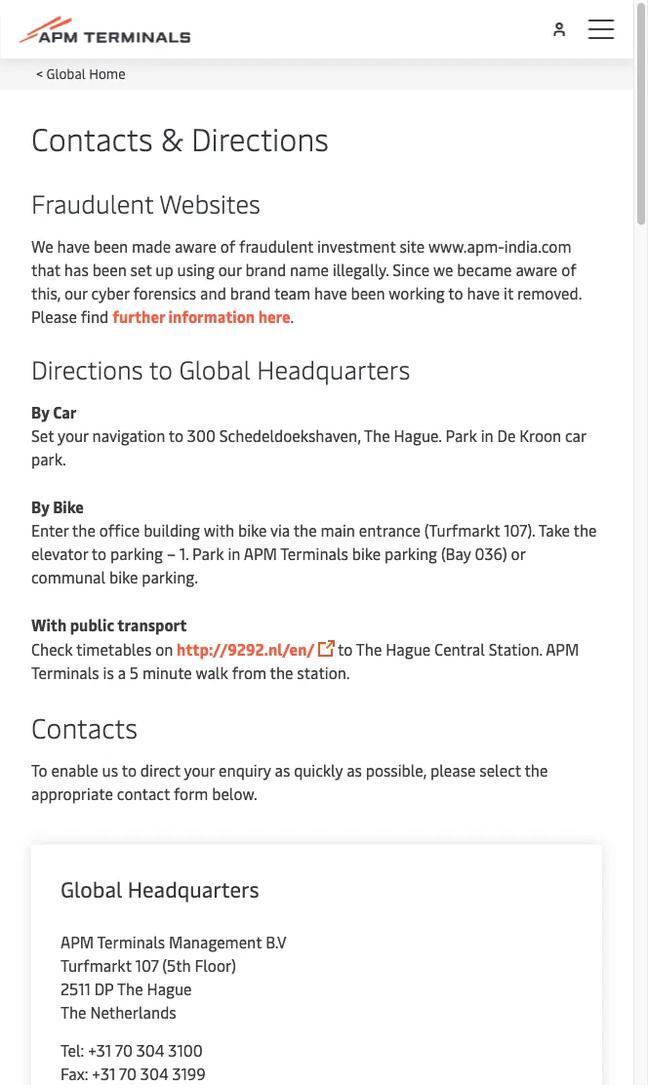 Task type: locate. For each thing, give the bounding box(es) containing it.
0 horizontal spatial of
[[220, 235, 235, 256]]

in down with
[[228, 543, 240, 564]]

terminals up 107
[[97, 932, 165, 953]]

contacts up "enable"
[[31, 708, 138, 745]]

b.v
[[266, 932, 287, 953]]

global right <
[[46, 63, 86, 82]]

1 vertical spatial by
[[31, 496, 49, 517]]

1 horizontal spatial in
[[481, 425, 493, 446]]

apm inside apm terminals management b.v turfmarkt 107 (5th floor) 2511 dp the hague the netherlands
[[61, 932, 94, 953]]

of down websites
[[220, 235, 235, 256]]

the inside by car set your navigation to 300 schedeldoekshaven, the hague. park in de kroon car park.
[[364, 425, 390, 446]]

2 vertical spatial terminals
[[97, 932, 165, 953]]

0 vertical spatial hague
[[386, 639, 431, 660]]

0 horizontal spatial directions
[[31, 352, 143, 386]]

set
[[130, 259, 152, 280]]

in
[[481, 425, 493, 446], [228, 543, 240, 564]]

been
[[94, 235, 128, 256], [92, 259, 127, 280], [351, 282, 385, 303]]

our down has
[[64, 282, 88, 303]]

site
[[400, 235, 425, 256]]

find
[[81, 305, 109, 326]]

0 horizontal spatial our
[[64, 282, 88, 303]]

1 contacts from the top
[[31, 117, 153, 159]]

contacts & directions
[[31, 117, 329, 159]]

hague down (5th
[[147, 978, 192, 999]]

the left central
[[356, 639, 382, 660]]

global down 'information'
[[179, 352, 251, 386]]

terminals down the check
[[31, 662, 99, 683]]

http://9292.nl/en/ link
[[177, 639, 315, 660]]

0 horizontal spatial your
[[58, 425, 88, 446]]

select
[[480, 760, 521, 781]]

0 vertical spatial aware
[[175, 235, 217, 256]]

the down bike
[[72, 519, 95, 540]]

tel:
[[61, 1040, 84, 1061]]

apm down via
[[244, 543, 277, 564]]

fraudulent
[[239, 235, 313, 256]]

1 horizontal spatial parking
[[385, 543, 437, 564]]

(5th
[[162, 955, 191, 976]]

been left made
[[94, 235, 128, 256]]

to down we in the right top of the page
[[448, 282, 463, 303]]

0 horizontal spatial in
[[228, 543, 240, 564]]

apm right station.
[[546, 639, 579, 660]]

parking.
[[142, 566, 198, 587]]

to inside to the hague central station. apm terminals is a 5 minute walk from the station.
[[338, 639, 353, 660]]

by
[[31, 401, 49, 422], [31, 496, 49, 517]]

car
[[565, 425, 586, 446]]

1 vertical spatial bike
[[352, 543, 381, 564]]

fax:
[[61, 1063, 88, 1084]]

2 vertical spatial bike
[[109, 566, 138, 587]]

2 contacts from the top
[[31, 708, 138, 745]]

by up set
[[31, 401, 49, 422]]

107).
[[504, 519, 535, 540]]

to down office at left top
[[92, 543, 107, 564]]

parking down entrance
[[385, 543, 437, 564]]

1 horizontal spatial apm
[[244, 543, 277, 564]]

1 vertical spatial hague
[[147, 978, 192, 999]]

been up the cyber
[[92, 259, 127, 280]]

have up has
[[57, 235, 90, 256]]

apm up turfmarkt
[[61, 932, 94, 953]]

station.
[[489, 639, 542, 660]]

0 vertical spatial terminals
[[280, 543, 348, 564]]

1 vertical spatial your
[[184, 760, 215, 781]]

schedeldoekshaven,
[[219, 425, 361, 446]]

we
[[433, 259, 453, 280]]

station.
[[297, 662, 349, 683]]

1 horizontal spatial aware
[[516, 259, 558, 280]]

contacts down global home link
[[31, 117, 153, 159]]

as left quickly
[[275, 760, 290, 781]]

contacts for contacts
[[31, 708, 138, 745]]

in left de at the top of page
[[481, 425, 493, 446]]

2 parking from the left
[[385, 543, 437, 564]]

set
[[31, 425, 54, 446]]

0 vertical spatial of
[[220, 235, 235, 256]]

headquarters up management in the bottom left of the page
[[128, 874, 259, 903]]

your inside by car set your navigation to 300 schedeldoekshaven, the hague. park in de kroon car park.
[[58, 425, 88, 446]]

1 as from the left
[[275, 760, 290, 781]]

further information here link
[[112, 305, 290, 326]]

illegally.
[[333, 259, 389, 280]]

1 vertical spatial our
[[64, 282, 88, 303]]

1 vertical spatial been
[[92, 259, 127, 280]]

to enable us to direct your enquiry as quickly as possible, please select the appropriate contact form below.
[[31, 760, 548, 804]]

hague
[[386, 639, 431, 660], [147, 978, 192, 999]]

to right us
[[122, 760, 137, 781]]

dp
[[94, 978, 114, 999]]

have down name
[[314, 282, 347, 303]]

brand up here
[[230, 282, 271, 303]]

direct
[[140, 760, 180, 781]]

global up turfmarkt
[[61, 874, 122, 903]]

1 by from the top
[[31, 401, 49, 422]]

hague inside to the hague central station. apm terminals is a 5 minute walk from the station.
[[386, 639, 431, 660]]

please
[[430, 760, 476, 781]]

your up form
[[184, 760, 215, 781]]

to
[[448, 282, 463, 303], [149, 352, 173, 386], [92, 543, 107, 564], [338, 639, 353, 660], [122, 760, 137, 781]]

–
[[167, 543, 176, 564]]

bike left parking.
[[109, 566, 138, 587]]

to inside by bike enter the office building with bike via the main entrance (turfmarkt 107). take the elevator to parking – 1. park in apm terminals bike parking (bay 036) or communal bike parking.
[[92, 543, 107, 564]]

terminals inside apm terminals management b.v turfmarkt 107 (5th floor) 2511 dp the hague the netherlands
[[97, 932, 165, 953]]

aware down india.com in the top right of the page
[[516, 259, 558, 280]]

the left hague.
[[364, 425, 390, 446]]

directions up websites
[[191, 117, 329, 159]]

your down car
[[58, 425, 88, 446]]

parking down office at left top
[[110, 543, 163, 564]]

by for by car set your navigation to 300 schedeldoekshaven, the hague. park in de kroon car park.
[[31, 401, 49, 422]]

via
[[270, 519, 290, 540]]

304
[[136, 1040, 164, 1061], [140, 1063, 168, 1084]]

70
[[115, 1040, 133, 1061], [119, 1063, 137, 1084]]

the inside to enable us to direct your enquiry as quickly as possible, please select the appropriate contact form below.
[[525, 760, 548, 781]]

1 horizontal spatial as
[[347, 760, 362, 781]]

terminals down main on the top of the page
[[280, 543, 348, 564]]

+31
[[88, 1040, 111, 1061], [92, 1063, 115, 1084]]

1 horizontal spatial your
[[184, 760, 215, 781]]

with
[[204, 519, 234, 540]]

that
[[31, 259, 60, 280]]

your
[[58, 425, 88, 446], [184, 760, 215, 781]]

1 horizontal spatial hague
[[386, 639, 431, 660]]

apm
[[244, 543, 277, 564], [546, 639, 579, 660], [61, 932, 94, 953]]

0 horizontal spatial as
[[275, 760, 290, 781]]

0 vertical spatial your
[[58, 425, 88, 446]]

headquarters down .
[[257, 352, 410, 386]]

up
[[156, 259, 173, 280]]

global headquarters
[[61, 874, 259, 903]]

0 horizontal spatial aware
[[175, 235, 217, 256]]

by up enter
[[31, 496, 49, 517]]

2 vertical spatial apm
[[61, 932, 94, 953]]

1 vertical spatial in
[[228, 543, 240, 564]]

www.apm-
[[428, 235, 504, 256]]

home
[[89, 63, 125, 82]]

apm inside by bike enter the office building with bike via the main entrance (turfmarkt 107). take the elevator to parking – 1. park in apm terminals bike parking (bay 036) or communal bike parking.
[[244, 543, 277, 564]]

2 horizontal spatial bike
[[352, 543, 381, 564]]

1 horizontal spatial of
[[561, 259, 576, 280]]

0 vertical spatial bike
[[238, 519, 267, 540]]

5
[[130, 662, 139, 683]]

forensics
[[133, 282, 196, 303]]

bike down entrance
[[352, 543, 381, 564]]

here
[[258, 305, 290, 326]]

cyber
[[91, 282, 129, 303]]

directions up car
[[31, 352, 143, 386]]

or
[[511, 543, 525, 564]]

by inside by car set your navigation to 300 schedeldoekshaven, the hague. park in de kroon car park.
[[31, 401, 49, 422]]

park.
[[31, 448, 66, 469]]

0 vertical spatial apm
[[244, 543, 277, 564]]

2 by from the top
[[31, 496, 49, 517]]

0 vertical spatial 70
[[115, 1040, 133, 1061]]

1 horizontal spatial directions
[[191, 117, 329, 159]]

the right from
[[270, 662, 293, 683]]

our up "and"
[[218, 259, 242, 280]]

1 vertical spatial directions
[[31, 352, 143, 386]]

the inside to the hague central station. apm terminals is a 5 minute walk from the station.
[[270, 662, 293, 683]]

been down illegally. on the right top
[[351, 282, 385, 303]]

in inside by car set your navigation to 300 schedeldoekshaven, the hague. park in de kroon car park.
[[481, 425, 493, 446]]

2 horizontal spatial have
[[467, 282, 500, 303]]

as right quickly
[[347, 760, 362, 781]]

of up removed.
[[561, 259, 576, 280]]

take the
[[538, 519, 597, 540]]

the right 'select'
[[525, 760, 548, 781]]

terminals
[[280, 543, 348, 564], [31, 662, 99, 683], [97, 932, 165, 953]]

since
[[393, 259, 430, 280]]

1 vertical spatial 304
[[140, 1063, 168, 1084]]

fraudulent
[[31, 186, 153, 220]]

0 vertical spatial in
[[481, 425, 493, 446]]

to up station.
[[338, 639, 353, 660]]

minute
[[142, 662, 192, 683]]

parking
[[110, 543, 163, 564], [385, 543, 437, 564]]

70 down netherlands
[[115, 1040, 133, 1061]]

1 vertical spatial contacts
[[31, 708, 138, 745]]

0 vertical spatial +31
[[88, 1040, 111, 1061]]

aware
[[175, 235, 217, 256], [516, 259, 558, 280]]

the
[[72, 519, 95, 540], [293, 519, 317, 540], [270, 662, 293, 683], [525, 760, 548, 781]]

brand down fraudulent at left top
[[245, 259, 286, 280]]

1 vertical spatial apm
[[546, 639, 579, 660]]

by inside by bike enter the office building with bike via the main entrance (turfmarkt 107). take the elevator to parking – 1. park in apm terminals bike parking (bay 036) or communal bike parking.
[[31, 496, 49, 517]]

below.
[[212, 783, 257, 804]]

1 vertical spatial terminals
[[31, 662, 99, 683]]

304 left 3100
[[136, 1040, 164, 1061]]

1 horizontal spatial our
[[218, 259, 242, 280]]

0 vertical spatial by
[[31, 401, 49, 422]]

directions to global headquarters
[[31, 352, 410, 386]]

+31 right fax: at left
[[92, 1063, 115, 1084]]

bike
[[238, 519, 267, 540], [352, 543, 381, 564], [109, 566, 138, 587]]

hague left central
[[386, 639, 431, 660]]

0 horizontal spatial hague
[[147, 978, 192, 999]]

036)
[[475, 543, 507, 564]]

0 horizontal spatial apm
[[61, 932, 94, 953]]

of
[[220, 235, 235, 256], [561, 259, 576, 280]]

enquiry
[[219, 760, 271, 781]]

terminals inside to the hague central station. apm terminals is a 5 minute walk from the station.
[[31, 662, 99, 683]]

management
[[169, 932, 262, 953]]

have down became
[[467, 282, 500, 303]]

bike left via
[[238, 519, 267, 540]]

a
[[118, 662, 126, 683]]

304 left 3199
[[140, 1063, 168, 1084]]

by for by bike enter the office building with bike via the main entrance (turfmarkt 107). take the elevator to parking – 1. park in apm terminals bike parking (bay 036) or communal bike parking.
[[31, 496, 49, 517]]

0 horizontal spatial parking
[[110, 543, 163, 564]]

communal
[[31, 566, 106, 587]]

form
[[174, 783, 208, 804]]

directions
[[191, 117, 329, 159], [31, 352, 143, 386]]

2 horizontal spatial apm
[[546, 639, 579, 660]]

+31 right tel:
[[88, 1040, 111, 1061]]

70 right fax: at left
[[119, 1063, 137, 1084]]

0 vertical spatial contacts
[[31, 117, 153, 159]]

aware up the using
[[175, 235, 217, 256]]

1. park
[[179, 543, 224, 564]]

to inside we have been made aware of fraudulent investment site www.apm-india.com that has been set up using our brand name illegally. since we became aware of this, our cyber forensics and brand team have been working to have it removed. please find
[[448, 282, 463, 303]]

0 vertical spatial brand
[[245, 259, 286, 280]]



Task type: describe. For each thing, give the bounding box(es) containing it.
entrance
[[359, 519, 421, 540]]

apm terminals management b.v turfmarkt 107 (5th floor) 2511 dp the hague the netherlands
[[61, 932, 287, 1023]]

quickly
[[294, 760, 343, 781]]

3100
[[168, 1040, 203, 1061]]

this,
[[31, 282, 61, 303]]

enter
[[31, 519, 69, 540]]

hague.
[[394, 425, 442, 446]]

< global home
[[36, 63, 125, 82]]

tel: +31 70 304 3100 fax: +31 70 304 3199
[[61, 1040, 206, 1084]]

walk
[[196, 662, 228, 683]]

by car set your navigation to 300 schedeldoekshaven, the hague. park in de kroon car park.
[[31, 401, 586, 469]]

name
[[290, 259, 329, 280]]

we
[[31, 235, 53, 256]]

building
[[144, 519, 200, 540]]

netherlands
[[90, 1002, 176, 1023]]

with
[[31, 614, 67, 635]]

apm inside to the hague central station. apm terminals is a 5 minute walk from the station.
[[546, 639, 579, 660]]

navigation
[[92, 425, 165, 446]]

elevator
[[31, 543, 88, 564]]

central
[[434, 639, 485, 660]]

1 horizontal spatial bike
[[238, 519, 267, 540]]

terminals inside by bike enter the office building with bike via the main entrance (turfmarkt 107). take the elevator to parking – 1. park in apm terminals bike parking (bay 036) or communal bike parking.
[[280, 543, 348, 564]]

1 parking from the left
[[110, 543, 163, 564]]

3199
[[172, 1063, 206, 1084]]

contact
[[117, 783, 170, 804]]

us
[[102, 760, 118, 781]]

we have been made aware of fraudulent investment site www.apm-india.com that has been set up using our brand name illegally. since we became aware of this, our cyber forensics and brand team have been working to have it removed. please find
[[31, 235, 582, 326]]

bike
[[53, 496, 84, 517]]

0 vertical spatial global
[[46, 63, 86, 82]]

removed.
[[517, 282, 582, 303]]

main
[[321, 519, 355, 540]]

1 vertical spatial brand
[[230, 282, 271, 303]]

0 vertical spatial our
[[218, 259, 242, 280]]

further information here .
[[112, 305, 294, 326]]

http://9292.nl/en/
[[177, 639, 315, 660]]

appropriate
[[31, 783, 113, 804]]

fraudulent websites
[[31, 186, 261, 220]]

0 vertical spatial 304
[[136, 1040, 164, 1061]]

with public transport check timetables on http://9292.nl/en/
[[31, 614, 315, 660]]

investment
[[317, 235, 396, 256]]

1 vertical spatial +31
[[92, 1063, 115, 1084]]

&
[[161, 117, 183, 159]]

made
[[132, 235, 171, 256]]

is
[[103, 662, 114, 683]]

kroon
[[519, 425, 561, 446]]

enable
[[51, 760, 98, 781]]

turfmarkt
[[61, 955, 131, 976]]

your inside to enable us to direct your enquiry as quickly as possible, please select the appropriate contact form below.
[[184, 760, 215, 781]]

from
[[232, 662, 266, 683]]

0 vertical spatial been
[[94, 235, 128, 256]]

by bike enter the office building with bike via the main entrance (turfmarkt 107). take the elevator to parking – 1. park in apm terminals bike parking (bay 036) or communal bike parking.
[[31, 496, 597, 587]]

0 vertical spatial directions
[[191, 117, 329, 159]]

public
[[70, 614, 114, 635]]

(bay
[[441, 543, 471, 564]]

to
[[31, 760, 47, 781]]

office
[[99, 519, 140, 540]]

2 as from the left
[[347, 760, 362, 781]]

1 vertical spatial aware
[[516, 259, 558, 280]]

in inside by bike enter the office building with bike via the main entrance (turfmarkt 107). take the elevator to parking – 1. park in apm terminals bike parking (bay 036) or communal bike parking.
[[228, 543, 240, 564]]

the up netherlands
[[117, 978, 143, 999]]

to 300
[[169, 425, 216, 446]]

1 vertical spatial of
[[561, 259, 576, 280]]

websites
[[159, 186, 261, 220]]

working
[[389, 282, 445, 303]]

0 horizontal spatial have
[[57, 235, 90, 256]]

further
[[112, 305, 165, 326]]

the right via
[[293, 519, 317, 540]]

india.com
[[504, 235, 571, 256]]

contacts for contacts & directions
[[31, 117, 153, 159]]

to inside to enable us to direct your enquiry as quickly as possible, please select the appropriate contact form below.
[[122, 760, 137, 781]]

information
[[168, 305, 255, 326]]

please
[[31, 305, 77, 326]]

it
[[504, 282, 513, 303]]

has
[[64, 259, 89, 280]]

de
[[497, 425, 516, 446]]

global home link
[[46, 63, 125, 82]]

2511
[[61, 978, 91, 999]]

the inside to the hague central station. apm terminals is a 5 minute walk from the station.
[[356, 639, 382, 660]]

1 vertical spatial headquarters
[[128, 874, 259, 903]]

park
[[445, 425, 477, 446]]

the down 2511
[[61, 1002, 86, 1023]]

possible,
[[366, 760, 427, 781]]

1 horizontal spatial have
[[314, 282, 347, 303]]

2 vertical spatial global
[[61, 874, 122, 903]]

<
[[36, 63, 43, 82]]

to down further
[[149, 352, 173, 386]]

.
[[290, 305, 294, 326]]

0 vertical spatial headquarters
[[257, 352, 410, 386]]

1 vertical spatial global
[[179, 352, 251, 386]]

hague inside apm terminals management b.v turfmarkt 107 (5th floor) 2511 dp the hague the netherlands
[[147, 978, 192, 999]]

1 vertical spatial 70
[[119, 1063, 137, 1084]]

on
[[155, 639, 173, 660]]

floor)
[[195, 955, 236, 976]]

2 vertical spatial been
[[351, 282, 385, 303]]

check
[[31, 639, 73, 660]]

car
[[53, 401, 77, 422]]

using
[[177, 259, 215, 280]]

0 horizontal spatial bike
[[109, 566, 138, 587]]



Task type: vqa. For each thing, say whether or not it's contained in the screenshot.
Mobile link
no



